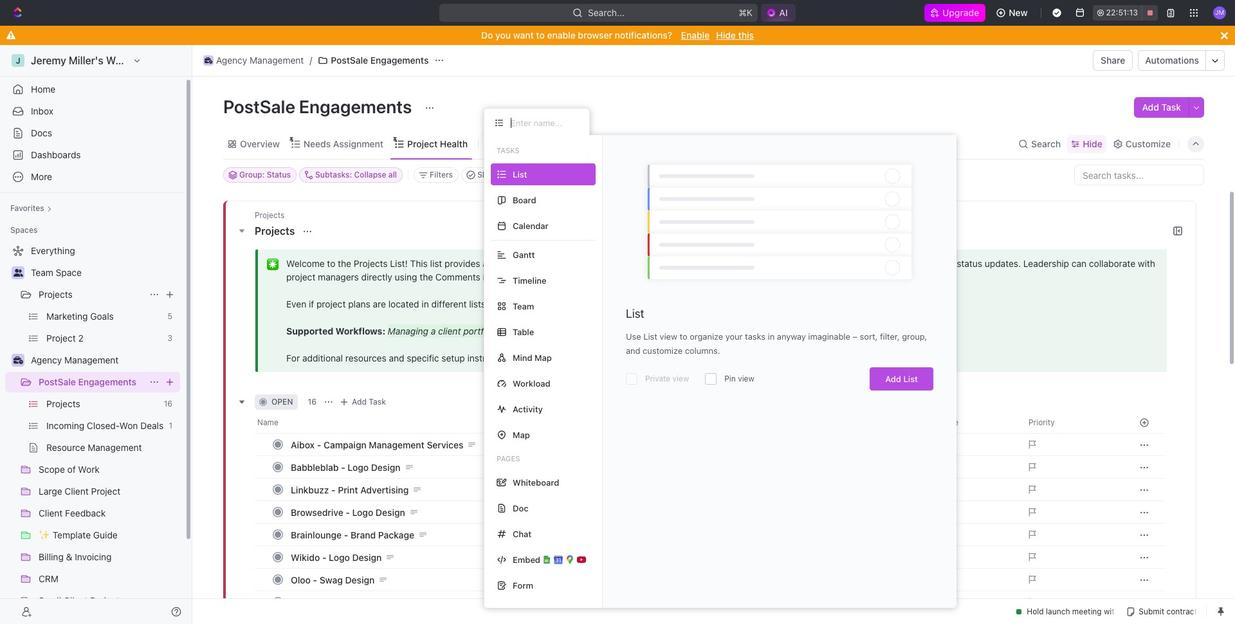 Task type: locate. For each thing, give the bounding box(es) containing it.
0 horizontal spatial team
[[31, 267, 53, 278]]

design for babbleblab - logo design
[[371, 462, 401, 473]]

engagements inside sidebar navigation
[[78, 376, 136, 387]]

overview link
[[237, 135, 280, 153]]

postsale engagements link
[[315, 53, 432, 68], [39, 372, 144, 392]]

assignment
[[333, 138, 383, 149]]

logo up 'oloo - swag design'
[[329, 552, 350, 563]]

- for linkbuzz
[[331, 484, 336, 495]]

brainlounge - brand package
[[291, 529, 414, 540]]

0 vertical spatial to
[[536, 30, 545, 41]]

- right oloo
[[313, 574, 317, 585]]

health
[[440, 138, 468, 149]]

view button
[[484, 129, 526, 159]]

0 vertical spatial add task
[[1142, 102, 1181, 113]]

0 vertical spatial business time image
[[204, 57, 212, 64]]

1 vertical spatial postsale engagements link
[[39, 372, 144, 392]]

0 horizontal spatial postsale engagements link
[[39, 372, 144, 392]]

1 horizontal spatial task
[[1162, 102, 1181, 113]]

add down filter,
[[885, 374, 901, 384]]

team up table
[[513, 301, 534, 311]]

add task button up the aibox - campaign management services
[[336, 394, 391, 410]]

add task up customize
[[1142, 102, 1181, 113]]

logo for wikido
[[329, 552, 350, 563]]

–
[[853, 331, 858, 342]]

tree containing team space
[[5, 241, 180, 624]]

0 horizontal spatial hide
[[716, 30, 736, 41]]

form
[[513, 580, 533, 590]]

Search tasks... text field
[[1075, 165, 1204, 185]]

swag
[[320, 574, 343, 585]]

1 horizontal spatial add task button
[[1135, 97, 1189, 118]]

0 vertical spatial postsale engagements link
[[315, 53, 432, 68]]

add list
[[885, 374, 918, 384]]

- down the print
[[346, 507, 350, 518]]

map right mind
[[535, 352, 552, 363]]

0 horizontal spatial projects
[[39, 289, 73, 300]]

map down activity on the bottom of page
[[513, 429, 530, 440]]

0 vertical spatial engagements
[[370, 55, 429, 66]]

- right aibox
[[317, 439, 321, 450]]

0 vertical spatial task
[[1162, 102, 1181, 113]]

design down 'brand' at the left of the page
[[352, 552, 382, 563]]

hide right search
[[1083, 138, 1103, 149]]

1 vertical spatial team
[[513, 301, 534, 311]]

list for use
[[643, 331, 657, 342]]

aibox
[[291, 439, 315, 450]]

1 horizontal spatial business time image
[[204, 57, 212, 64]]

enable
[[681, 30, 710, 41]]

spaces
[[10, 225, 38, 235]]

view right "private"
[[673, 374, 689, 383]]

0 horizontal spatial management
[[64, 354, 119, 365]]

0 horizontal spatial map
[[513, 429, 530, 440]]

-
[[317, 439, 321, 450], [341, 462, 345, 473], [331, 484, 336, 495], [346, 507, 350, 518], [344, 529, 348, 540], [322, 552, 326, 563], [313, 574, 317, 585]]

add up campaign
[[352, 397, 367, 407]]

add task button up customize
[[1135, 97, 1189, 118]]

1 horizontal spatial agency management
[[216, 55, 304, 66]]

imaginable
[[808, 331, 850, 342]]

upgrade link
[[924, 4, 986, 22]]

- right wikido
[[322, 552, 326, 563]]

22:51:13 button
[[1093, 5, 1158, 21]]

0 horizontal spatial task
[[369, 397, 386, 407]]

0 vertical spatial hide
[[716, 30, 736, 41]]

team
[[31, 267, 53, 278], [513, 301, 534, 311]]

- down campaign
[[341, 462, 345, 473]]

1 horizontal spatial add task
[[1142, 102, 1181, 113]]

- for babbleblab
[[341, 462, 345, 473]]

add task button
[[1135, 97, 1189, 118], [336, 394, 391, 410]]

1 vertical spatial add task
[[352, 397, 386, 407]]

services
[[427, 439, 463, 450]]

chat
[[513, 528, 532, 539]]

team space
[[31, 267, 82, 278]]

private view
[[645, 374, 689, 383]]

add up customize
[[1142, 102, 1159, 113]]

business time image
[[204, 57, 212, 64], [13, 356, 23, 364]]

team inside sidebar navigation
[[31, 267, 53, 278]]

2 horizontal spatial management
[[369, 439, 424, 450]]

- inside babbleblab - logo design link
[[341, 462, 345, 473]]

design up advertising
[[371, 462, 401, 473]]

projects link
[[39, 284, 144, 305]]

logo up linkbuzz - print advertising
[[348, 462, 369, 473]]

- inside brainlounge - brand package link
[[344, 529, 348, 540]]

1 vertical spatial task
[[369, 397, 386, 407]]

team for team space
[[31, 267, 53, 278]]

0 horizontal spatial agency management link
[[31, 350, 178, 371]]

design for oloo - swag design
[[345, 574, 375, 585]]

agency management inside sidebar navigation
[[31, 354, 119, 365]]

logo up 'brand' at the left of the page
[[352, 507, 373, 518]]

tree inside sidebar navigation
[[5, 241, 180, 624]]

0 horizontal spatial postsale
[[39, 376, 76, 387]]

workload
[[513, 378, 550, 388]]

postsale
[[331, 55, 368, 66], [223, 96, 295, 117], [39, 376, 76, 387]]

- inside wikido - logo design link
[[322, 552, 326, 563]]

1 horizontal spatial management
[[250, 55, 304, 66]]

- inside browsedrive - logo design link
[[346, 507, 350, 518]]

private
[[645, 374, 670, 383]]

aibox - campaign management services
[[291, 439, 463, 450]]

1 vertical spatial postsale
[[223, 96, 295, 117]]

1 vertical spatial management
[[64, 354, 119, 365]]

sort,
[[860, 331, 878, 342]]

do you want to enable browser notifications? enable hide this
[[481, 30, 754, 41]]

hide button
[[1067, 135, 1106, 153]]

0 vertical spatial management
[[250, 55, 304, 66]]

- left 'brand' at the left of the page
[[344, 529, 348, 540]]

2 vertical spatial list
[[904, 374, 918, 384]]

0 horizontal spatial agency
[[31, 354, 62, 365]]

babbleblab - logo design link
[[288, 458, 813, 476]]

view up customize in the right bottom of the page
[[660, 331, 677, 342]]

logo
[[348, 462, 369, 473], [352, 507, 373, 518], [329, 552, 350, 563]]

doc
[[513, 503, 529, 513]]

view right the pin
[[738, 374, 754, 383]]

needs assignment
[[304, 138, 383, 149]]

0 vertical spatial postsale
[[331, 55, 368, 66]]

customize
[[643, 345, 683, 356]]

tree
[[5, 241, 180, 624]]

1 vertical spatial to
[[680, 331, 688, 342]]

1 vertical spatial agency
[[31, 354, 62, 365]]

1 horizontal spatial hide
[[1083, 138, 1103, 149]]

agency management
[[216, 55, 304, 66], [31, 354, 119, 365]]

1 horizontal spatial agency management link
[[200, 53, 307, 68]]

organize
[[690, 331, 723, 342]]

0 vertical spatial postsale engagements
[[331, 55, 429, 66]]

use
[[626, 331, 641, 342]]

needs assignment link
[[301, 135, 383, 153]]

1 horizontal spatial postsale
[[223, 96, 295, 117]]

1 vertical spatial add task button
[[336, 394, 391, 410]]

hide left this on the top right of page
[[716, 30, 736, 41]]

2 vertical spatial add
[[352, 397, 367, 407]]

2 vertical spatial postsale
[[39, 376, 76, 387]]

task up the aibox - campaign management services
[[369, 397, 386, 407]]

share button
[[1093, 50, 1133, 71]]

search button
[[1015, 135, 1065, 153]]

table
[[513, 326, 534, 337]]

2 horizontal spatial add
[[1142, 102, 1159, 113]]

advertising
[[360, 484, 409, 495]]

team right user group icon
[[31, 267, 53, 278]]

agency management link
[[200, 53, 307, 68], [31, 350, 178, 371]]

list inside use list view to organize your tasks in anyway imaginable – sort, filter, group, and customize columns.
[[643, 331, 657, 342]]

1 vertical spatial logo
[[352, 507, 373, 518]]

list right use
[[643, 331, 657, 342]]

this
[[738, 30, 754, 41]]

list for add
[[904, 374, 918, 384]]

team space link
[[31, 262, 178, 283]]

hide
[[716, 30, 736, 41], [1083, 138, 1103, 149]]

list down group,
[[904, 374, 918, 384]]

in
[[768, 331, 775, 342]]

- for oloo
[[313, 574, 317, 585]]

to for want
[[536, 30, 545, 41]]

0 horizontal spatial business time image
[[13, 356, 23, 364]]

oloo - swag design link
[[288, 570, 813, 589]]

0 horizontal spatial agency management
[[31, 354, 119, 365]]

list up use
[[626, 307, 644, 320]]

- left the print
[[331, 484, 336, 495]]

1 horizontal spatial postsale engagements link
[[315, 53, 432, 68]]

2 vertical spatial engagements
[[78, 376, 136, 387]]

- inside the oloo - swag design link
[[313, 574, 317, 585]]

agency
[[216, 55, 247, 66], [31, 354, 62, 365]]

1 horizontal spatial team
[[513, 301, 534, 311]]

- inside linkbuzz - print advertising link
[[331, 484, 336, 495]]

0 vertical spatial projects
[[255, 225, 297, 237]]

to
[[536, 30, 545, 41], [680, 331, 688, 342]]

2 vertical spatial management
[[369, 439, 424, 450]]

filter,
[[880, 331, 900, 342]]

to inside use list view to organize your tasks in anyway imaginable – sort, filter, group, and customize columns.
[[680, 331, 688, 342]]

automations button
[[1139, 51, 1206, 70]]

add task up the aibox - campaign management services
[[352, 397, 386, 407]]

- inside aibox - campaign management services link
[[317, 439, 321, 450]]

16
[[308, 397, 317, 407]]

engagements
[[370, 55, 429, 66], [299, 96, 412, 117], [78, 376, 136, 387]]

to for view
[[680, 331, 688, 342]]

design
[[371, 462, 401, 473], [376, 507, 405, 518], [352, 552, 382, 563], [345, 574, 375, 585]]

1 vertical spatial add
[[885, 374, 901, 384]]

projects
[[255, 225, 297, 237], [39, 289, 73, 300]]

browsedrive
[[291, 507, 343, 518]]

package
[[378, 529, 414, 540]]

board
[[513, 195, 536, 205]]

1 vertical spatial business time image
[[13, 356, 23, 364]]

1 vertical spatial hide
[[1083, 138, 1103, 149]]

task up customize
[[1162, 102, 1181, 113]]

2 vertical spatial logo
[[329, 552, 350, 563]]

add task
[[1142, 102, 1181, 113], [352, 397, 386, 407]]

to right want
[[536, 30, 545, 41]]

0 vertical spatial map
[[535, 352, 552, 363]]

design down advertising
[[376, 507, 405, 518]]

1 vertical spatial list
[[643, 331, 657, 342]]

1 horizontal spatial to
[[680, 331, 688, 342]]

0 vertical spatial logo
[[348, 462, 369, 473]]

1 vertical spatial agency management
[[31, 354, 119, 365]]

design for wikido - logo design
[[352, 552, 382, 563]]

1 vertical spatial projects
[[39, 289, 73, 300]]

2 vertical spatial postsale engagements
[[39, 376, 136, 387]]

hide inside "hide" dropdown button
[[1083, 138, 1103, 149]]

0 horizontal spatial to
[[536, 30, 545, 41]]

user group image
[[13, 269, 23, 277]]

browsedrive - logo design link
[[288, 503, 813, 521]]

to left organize
[[680, 331, 688, 342]]

1 horizontal spatial agency
[[216, 55, 247, 66]]

0 vertical spatial team
[[31, 267, 53, 278]]

design right swag
[[345, 574, 375, 585]]

management
[[250, 55, 304, 66], [64, 354, 119, 365], [369, 439, 424, 450]]



Task type: describe. For each thing, give the bounding box(es) containing it.
gantt
[[513, 249, 535, 260]]

open
[[271, 397, 293, 407]]

design for browsedrive - logo design
[[376, 507, 405, 518]]

view inside use list view to organize your tasks in anyway imaginable – sort, filter, group, and customize columns.
[[660, 331, 677, 342]]

project health link
[[405, 135, 468, 153]]

pin view
[[724, 374, 754, 383]]

⌘k
[[739, 7, 753, 18]]

team for team
[[513, 301, 534, 311]]

Enter name... field
[[510, 117, 579, 129]]

business time image inside sidebar navigation
[[13, 356, 23, 364]]

space
[[56, 267, 82, 278]]

projects inside sidebar navigation
[[39, 289, 73, 300]]

home link
[[5, 79, 180, 100]]

needs
[[304, 138, 331, 149]]

want
[[513, 30, 534, 41]]

group,
[[902, 331, 927, 342]]

search
[[1031, 138, 1061, 149]]

inbox
[[31, 106, 53, 116]]

oloo - swag design
[[291, 574, 375, 585]]

0 vertical spatial agency
[[216, 55, 247, 66]]

dashboards link
[[5, 145, 180, 165]]

0 vertical spatial agency management link
[[200, 53, 307, 68]]

customize button
[[1109, 135, 1175, 153]]

view
[[501, 138, 521, 149]]

docs link
[[5, 123, 180, 143]]

1 horizontal spatial add
[[885, 374, 901, 384]]

you
[[495, 30, 511, 41]]

your
[[726, 331, 743, 342]]

- for browsedrive
[[346, 507, 350, 518]]

postsale engagements inside sidebar navigation
[[39, 376, 136, 387]]

aibox - campaign management services link
[[288, 435, 813, 454]]

0 vertical spatial add task button
[[1135, 97, 1189, 118]]

linkbuzz
[[291, 484, 329, 495]]

0 vertical spatial list
[[626, 307, 644, 320]]

and
[[626, 345, 640, 356]]

notifications?
[[615, 30, 672, 41]]

campaign
[[324, 439, 367, 450]]

brand
[[351, 529, 376, 540]]

automations
[[1145, 55, 1199, 66]]

print
[[338, 484, 358, 495]]

project health
[[407, 138, 468, 149]]

babbleblab - logo design
[[291, 462, 401, 473]]

1 vertical spatial agency management link
[[31, 350, 178, 371]]

- for brainlounge
[[344, 529, 348, 540]]

brainlounge - brand package link
[[288, 525, 813, 544]]

view button
[[484, 135, 526, 153]]

wikido
[[291, 552, 320, 563]]

browsedrive - logo design
[[291, 507, 405, 518]]

management inside sidebar navigation
[[64, 354, 119, 365]]

logo for browsedrive
[[352, 507, 373, 518]]

1 vertical spatial map
[[513, 429, 530, 440]]

postsale inside sidebar navigation
[[39, 376, 76, 387]]

project
[[407, 138, 438, 149]]

inbox link
[[5, 101, 180, 122]]

new
[[1009, 7, 1028, 18]]

favorites button
[[5, 201, 57, 216]]

wikido - logo design link
[[288, 548, 813, 566]]

1 vertical spatial engagements
[[299, 96, 412, 117]]

0 vertical spatial add
[[1142, 102, 1159, 113]]

embed
[[513, 554, 540, 565]]

timeline
[[513, 275, 546, 285]]

linkbuzz - print advertising link
[[288, 480, 813, 499]]

2 horizontal spatial postsale
[[331, 55, 368, 66]]

overview
[[240, 138, 280, 149]]

whiteboard
[[513, 477, 559, 487]]

agency inside sidebar navigation
[[31, 354, 62, 365]]

0 horizontal spatial add task button
[[336, 394, 391, 410]]

upgrade
[[942, 7, 979, 18]]

activity
[[513, 404, 543, 414]]

columns.
[[685, 345, 720, 356]]

use list view to organize your tasks in anyway imaginable – sort, filter, group, and customize columns.
[[626, 331, 927, 356]]

business time image inside agency management link
[[204, 57, 212, 64]]

enable
[[547, 30, 576, 41]]

browser
[[578, 30, 612, 41]]

/
[[310, 55, 312, 66]]

view for pin
[[738, 374, 754, 383]]

view for private
[[673, 374, 689, 383]]

0 vertical spatial agency management
[[216, 55, 304, 66]]

home
[[31, 84, 55, 95]]

pages
[[497, 454, 520, 463]]

- for aibox
[[317, 439, 321, 450]]

logo for babbleblab
[[348, 462, 369, 473]]

search...
[[588, 7, 625, 18]]

mind map
[[513, 352, 552, 363]]

1 horizontal spatial map
[[535, 352, 552, 363]]

sidebar navigation
[[0, 45, 192, 624]]

linkbuzz - print advertising
[[291, 484, 409, 495]]

1 vertical spatial postsale engagements
[[223, 96, 416, 117]]

tasks
[[745, 331, 766, 342]]

mind
[[513, 352, 532, 363]]

dashboards
[[31, 149, 81, 160]]

babbleblab
[[291, 462, 339, 473]]

calendar
[[513, 220, 549, 231]]

new button
[[991, 3, 1036, 23]]

- for wikido
[[322, 552, 326, 563]]

0 horizontal spatial add
[[352, 397, 367, 407]]

pin
[[724, 374, 736, 383]]

wikido - logo design
[[291, 552, 382, 563]]

do
[[481, 30, 493, 41]]

customize
[[1126, 138, 1171, 149]]

brainlounge
[[291, 529, 342, 540]]

anyway
[[777, 331, 806, 342]]

0 horizontal spatial add task
[[352, 397, 386, 407]]

1 horizontal spatial projects
[[255, 225, 297, 237]]

share
[[1101, 55, 1125, 66]]

tasks
[[497, 146, 520, 154]]



Task type: vqa. For each thing, say whether or not it's contained in the screenshot.
group,
yes



